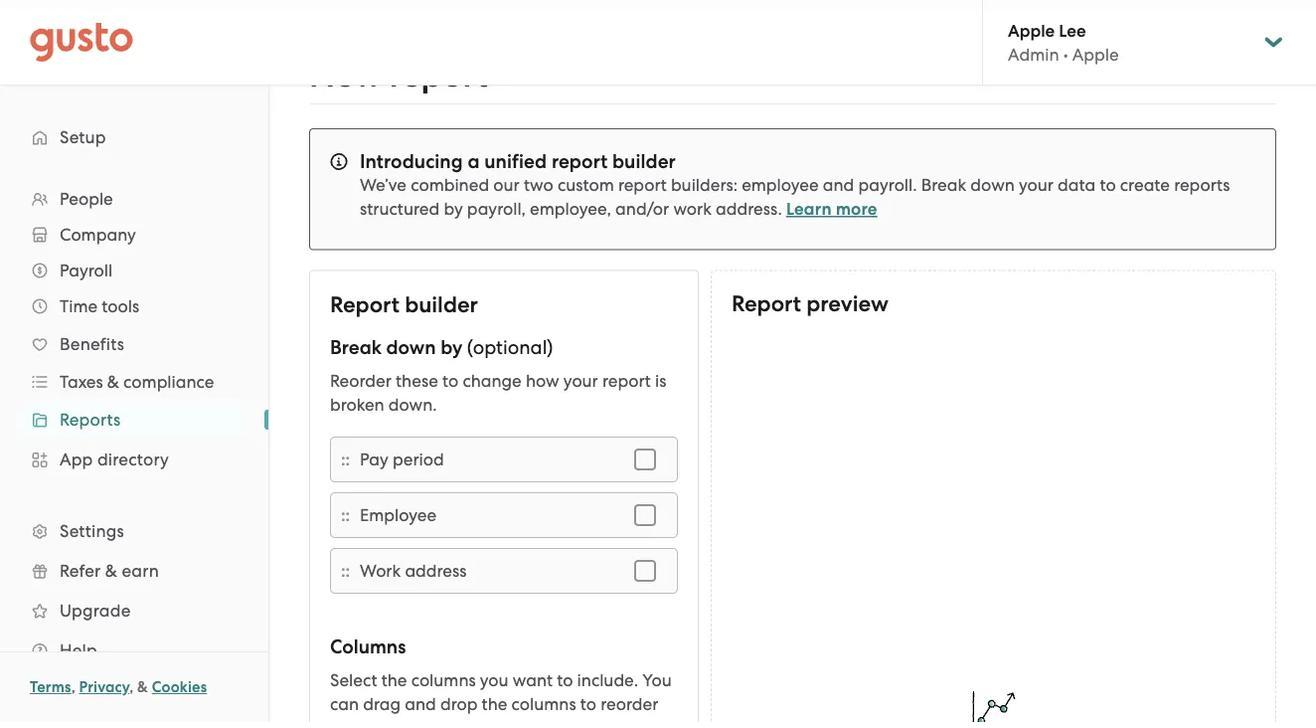 Task type: describe. For each thing, give the bounding box(es) containing it.
to down include.
[[581, 694, 597, 714]]

report.
[[369, 718, 422, 722]]

address.
[[716, 199, 782, 219]]

your inside select the columns you want to include. you can drag and drop the columns to reorder your report.
[[330, 718, 365, 722]]

payroll button
[[20, 253, 249, 288]]

refer & earn
[[60, 561, 159, 581]]

work
[[674, 199, 712, 219]]

cookies
[[152, 678, 207, 696]]

setup
[[60, 127, 106, 147]]

1 , from the left
[[71, 678, 75, 696]]

create
[[1121, 175, 1171, 195]]

settings link
[[20, 513, 249, 549]]

custom
[[558, 175, 614, 195]]

taxes & compliance button
[[20, 364, 249, 400]]

report preview
[[732, 291, 889, 317]]

builders:
[[671, 175, 738, 195]]

pay
[[360, 449, 389, 469]]

broken
[[330, 394, 385, 414]]

work address
[[360, 560, 467, 580]]

terms link
[[30, 678, 71, 696]]

& for compliance
[[107, 372, 119, 392]]

employee,
[[530, 199, 612, 219]]

app directory link
[[20, 442, 249, 477]]

app
[[60, 450, 93, 469]]

refer & earn link
[[20, 553, 249, 589]]

benefits link
[[20, 326, 249, 362]]

introducing
[[360, 150, 463, 173]]

help link
[[20, 633, 249, 668]]

0 vertical spatial apple
[[1009, 20, 1055, 41]]

these
[[396, 371, 438, 390]]

:: for employee
[[341, 505, 350, 525]]

gusto navigation element
[[0, 86, 269, 702]]

two
[[524, 175, 554, 195]]

upgrade
[[60, 601, 131, 621]]

learn
[[787, 199, 832, 219]]

our
[[494, 175, 520, 195]]

break inside we've combined our two custom report builders: employee and payroll. break down your data to create reports structured by payroll, employee, and/or work address.
[[922, 175, 967, 195]]

& for earn
[[105, 561, 117, 581]]

how
[[526, 371, 560, 390]]

directory
[[97, 450, 169, 469]]

time tools
[[60, 296, 139, 316]]

refer
[[60, 561, 101, 581]]

report up introducing
[[390, 55, 488, 95]]

more
[[836, 199, 878, 219]]

down inside we've combined our two custom report builders: employee and payroll. break down your data to create reports structured by payroll, employee, and/or work address.
[[971, 175, 1015, 195]]

columns
[[330, 635, 406, 658]]

period
[[393, 449, 444, 469]]

1 vertical spatial break
[[330, 336, 382, 359]]

compliance
[[123, 372, 214, 392]]

to inside reorder these to change how your report is broken down.
[[443, 371, 459, 390]]

reports
[[60, 410, 121, 430]]

employee
[[742, 175, 819, 195]]

new report
[[309, 55, 488, 95]]

payroll,
[[467, 199, 526, 219]]

drop
[[441, 694, 478, 714]]

change
[[463, 371, 522, 390]]

privacy link
[[79, 678, 129, 696]]

introducing a unified report builder
[[360, 150, 676, 173]]

include.
[[577, 670, 639, 690]]

drag
[[363, 694, 401, 714]]

0 horizontal spatial columns
[[411, 670, 476, 690]]

by inside we've combined our two custom report builders: employee and payroll. break down your data to create reports structured by payroll, employee, and/or work address.
[[444, 199, 463, 219]]

1 horizontal spatial apple
[[1073, 45, 1120, 64]]

home image
[[30, 22, 133, 62]]

people button
[[20, 181, 249, 217]]

we've combined our two custom report builders: employee and payroll. break down your data to create reports structured by payroll, employee, and/or work address.
[[360, 175, 1231, 219]]

and/or
[[616, 199, 670, 219]]

introducing a unified report builder alert
[[309, 128, 1277, 250]]

reports link
[[20, 402, 249, 438]]

learn more link
[[787, 199, 878, 219]]

terms , privacy , & cookies
[[30, 678, 207, 696]]

0 horizontal spatial the
[[382, 670, 407, 690]]

setup link
[[20, 119, 249, 155]]

want
[[513, 670, 553, 690]]

reorder
[[601, 694, 659, 714]]

report inside we've combined our two custom report builders: employee and payroll. break down your data to create reports structured by payroll, employee, and/or work address.
[[619, 175, 667, 195]]

1 vertical spatial down
[[386, 336, 436, 359]]

tools
[[102, 296, 139, 316]]

:: for pay period
[[341, 449, 350, 469]]

1 vertical spatial by
[[441, 336, 463, 359]]

work
[[360, 560, 401, 580]]



Task type: vqa. For each thing, say whether or not it's contained in the screenshot.
just
no



Task type: locate. For each thing, give the bounding box(es) containing it.
earn
[[122, 561, 159, 581]]

to inside we've combined our two custom report builders: employee and payroll. break down your data to create reports structured by payroll, employee, and/or work address.
[[1100, 175, 1117, 195]]

can
[[330, 694, 359, 714]]

:: for work address
[[341, 560, 350, 581]]

&
[[107, 372, 119, 392], [105, 561, 117, 581], [137, 678, 148, 696]]

by down combined
[[444, 199, 463, 219]]

1 vertical spatial the
[[482, 694, 508, 714]]

to right these
[[443, 371, 459, 390]]

list containing people
[[0, 181, 269, 670]]

you
[[480, 670, 509, 690]]

new
[[309, 55, 382, 95]]

1 horizontal spatial the
[[482, 694, 508, 714]]

1 horizontal spatial ,
[[129, 678, 134, 696]]

columns down want
[[512, 694, 576, 714]]

report builder
[[330, 291, 478, 317]]

your down can
[[330, 718, 365, 722]]

& inside dropdown button
[[107, 372, 119, 392]]

select
[[330, 670, 377, 690]]

is
[[655, 371, 667, 390]]

0 horizontal spatial your
[[330, 718, 365, 722]]

:: left 'employee'
[[341, 505, 350, 525]]

payroll.
[[859, 175, 918, 195]]

down.
[[389, 394, 437, 414]]

your right how
[[564, 371, 599, 390]]

to right want
[[557, 670, 573, 690]]

2 report from the left
[[732, 291, 802, 317]]

to
[[1100, 175, 1117, 195], [443, 371, 459, 390], [557, 670, 573, 690], [581, 694, 597, 714]]

your
[[1020, 175, 1054, 195], [564, 371, 599, 390], [330, 718, 365, 722]]

report
[[330, 291, 400, 317], [732, 291, 802, 317]]

list
[[0, 181, 269, 670]]

taxes
[[60, 372, 103, 392]]

report for report preview
[[732, 291, 802, 317]]

report
[[390, 55, 488, 95], [552, 150, 608, 173], [619, 175, 667, 195], [603, 371, 651, 390]]

report for report builder
[[330, 291, 400, 317]]

structured
[[360, 199, 440, 219]]

0 horizontal spatial and
[[405, 694, 436, 714]]

1 vertical spatial and
[[405, 694, 436, 714]]

0 horizontal spatial apple
[[1009, 20, 1055, 41]]

down left data
[[971, 175, 1015, 195]]

columns up drop
[[411, 670, 476, 690]]

•
[[1064, 45, 1069, 64]]

break down by (optional)
[[330, 336, 553, 359]]

reorder
[[330, 371, 392, 390]]

builder up break down by (optional)
[[405, 291, 478, 317]]

& right taxes
[[107, 372, 119, 392]]

report up and/or at top
[[619, 175, 667, 195]]

select the columns you want to include. you can drag and drop the columns to reorder your report.
[[330, 670, 672, 722]]

and inside we've combined our two custom report builders: employee and payroll. break down your data to create reports structured by payroll, employee, and/or work address.
[[823, 175, 855, 195]]

1 horizontal spatial report
[[732, 291, 802, 317]]

your left data
[[1020, 175, 1054, 195]]

2 vertical spatial ::
[[341, 560, 350, 581]]

0 horizontal spatial break
[[330, 336, 382, 359]]

break up reorder
[[330, 336, 382, 359]]

1 horizontal spatial your
[[564, 371, 599, 390]]

report left preview
[[732, 291, 802, 317]]

0 horizontal spatial report
[[330, 291, 400, 317]]

::
[[341, 449, 350, 469], [341, 505, 350, 525], [341, 560, 350, 581]]

unified
[[485, 150, 547, 173]]

3 :: from the top
[[341, 560, 350, 581]]

cookies button
[[152, 675, 207, 699]]

reorder these to change how your report is broken down.
[[330, 371, 667, 414]]

1 vertical spatial ::
[[341, 505, 350, 525]]

apple right •
[[1073, 45, 1120, 64]]

and up learn more
[[823, 175, 855, 195]]

time
[[60, 296, 98, 316]]

settings
[[60, 521, 124, 541]]

company button
[[20, 217, 249, 253]]

terms
[[30, 678, 71, 696]]

report up reorder
[[330, 291, 400, 317]]

0 vertical spatial down
[[971, 175, 1015, 195]]

upgrade link
[[20, 593, 249, 629]]

2 :: from the top
[[341, 505, 350, 525]]

to right data
[[1100, 175, 1117, 195]]

0 vertical spatial ::
[[341, 449, 350, 469]]

you
[[643, 670, 672, 690]]

0 horizontal spatial ,
[[71, 678, 75, 696]]

we've
[[360, 175, 407, 195]]

and inside select the columns you want to include. you can drag and drop the columns to reorder your report.
[[405, 694, 436, 714]]

None checkbox
[[624, 437, 667, 481], [624, 549, 667, 592], [624, 437, 667, 481], [624, 549, 667, 592]]

data
[[1058, 175, 1096, 195]]

pay period
[[360, 449, 444, 469]]

1 vertical spatial &
[[105, 561, 117, 581]]

break
[[922, 175, 967, 195], [330, 336, 382, 359]]

& left cookies button
[[137, 678, 148, 696]]

apple lee admin • apple
[[1009, 20, 1120, 64]]

1 report from the left
[[330, 291, 400, 317]]

1 horizontal spatial and
[[823, 175, 855, 195]]

help
[[60, 641, 97, 660]]

people
[[60, 189, 113, 209]]

2 vertical spatial your
[[330, 718, 365, 722]]

, left privacy link
[[71, 678, 75, 696]]

1 horizontal spatial down
[[971, 175, 1015, 195]]

(optional)
[[467, 336, 553, 359]]

builder
[[613, 150, 676, 173], [405, 291, 478, 317]]

and up report.
[[405, 694, 436, 714]]

combined
[[411, 175, 489, 195]]

:: left pay
[[341, 449, 350, 469]]

break right payroll. on the right of page
[[922, 175, 967, 195]]

1 vertical spatial builder
[[405, 291, 478, 317]]

1 horizontal spatial columns
[[512, 694, 576, 714]]

preview
[[807, 291, 889, 317]]

company
[[60, 225, 136, 245]]

0 vertical spatial builder
[[613, 150, 676, 173]]

your inside reorder these to change how your report is broken down.
[[564, 371, 599, 390]]

2 vertical spatial &
[[137, 678, 148, 696]]

down up these
[[386, 336, 436, 359]]

:: left work
[[341, 560, 350, 581]]

your inside we've combined our two custom report builders: employee and payroll. break down your data to create reports structured by payroll, employee, and/or work address.
[[1020, 175, 1054, 195]]

reports
[[1175, 175, 1231, 195]]

time tools button
[[20, 288, 249, 324]]

1 vertical spatial your
[[564, 371, 599, 390]]

benefits
[[60, 334, 124, 354]]

employee
[[360, 505, 437, 525]]

payroll
[[60, 261, 113, 280]]

0 vertical spatial by
[[444, 199, 463, 219]]

builder inside alert
[[613, 150, 676, 173]]

builder up and/or at top
[[613, 150, 676, 173]]

1 :: from the top
[[341, 449, 350, 469]]

0 horizontal spatial builder
[[405, 291, 478, 317]]

the up drag
[[382, 670, 407, 690]]

0 vertical spatial &
[[107, 372, 119, 392]]

0 vertical spatial columns
[[411, 670, 476, 690]]

the down you
[[482, 694, 508, 714]]

admin
[[1009, 45, 1060, 64]]

by left (optional)
[[441, 336, 463, 359]]

, down help link
[[129, 678, 134, 696]]

1 horizontal spatial builder
[[613, 150, 676, 173]]

2 horizontal spatial your
[[1020, 175, 1054, 195]]

a
[[468, 150, 480, 173]]

report up the custom
[[552, 150, 608, 173]]

None checkbox
[[624, 493, 667, 537]]

0 vertical spatial your
[[1020, 175, 1054, 195]]

0 vertical spatial and
[[823, 175, 855, 195]]

report left "is"
[[603, 371, 651, 390]]

taxes & compliance
[[60, 372, 214, 392]]

1 vertical spatial apple
[[1073, 45, 1120, 64]]

the
[[382, 670, 407, 690], [482, 694, 508, 714]]

address
[[405, 560, 467, 580]]

report inside reorder these to change how your report is broken down.
[[603, 371, 651, 390]]

0 vertical spatial break
[[922, 175, 967, 195]]

& left earn
[[105, 561, 117, 581]]

and
[[823, 175, 855, 195], [405, 694, 436, 714]]

0 vertical spatial the
[[382, 670, 407, 690]]

0 horizontal spatial down
[[386, 336, 436, 359]]

down
[[971, 175, 1015, 195], [386, 336, 436, 359]]

columns
[[411, 670, 476, 690], [512, 694, 576, 714]]

lee
[[1060, 20, 1087, 41]]

privacy
[[79, 678, 129, 696]]

learn more
[[787, 199, 878, 219]]

2 , from the left
[[129, 678, 134, 696]]

apple up admin
[[1009, 20, 1055, 41]]

1 horizontal spatial break
[[922, 175, 967, 195]]

1 vertical spatial columns
[[512, 694, 576, 714]]



